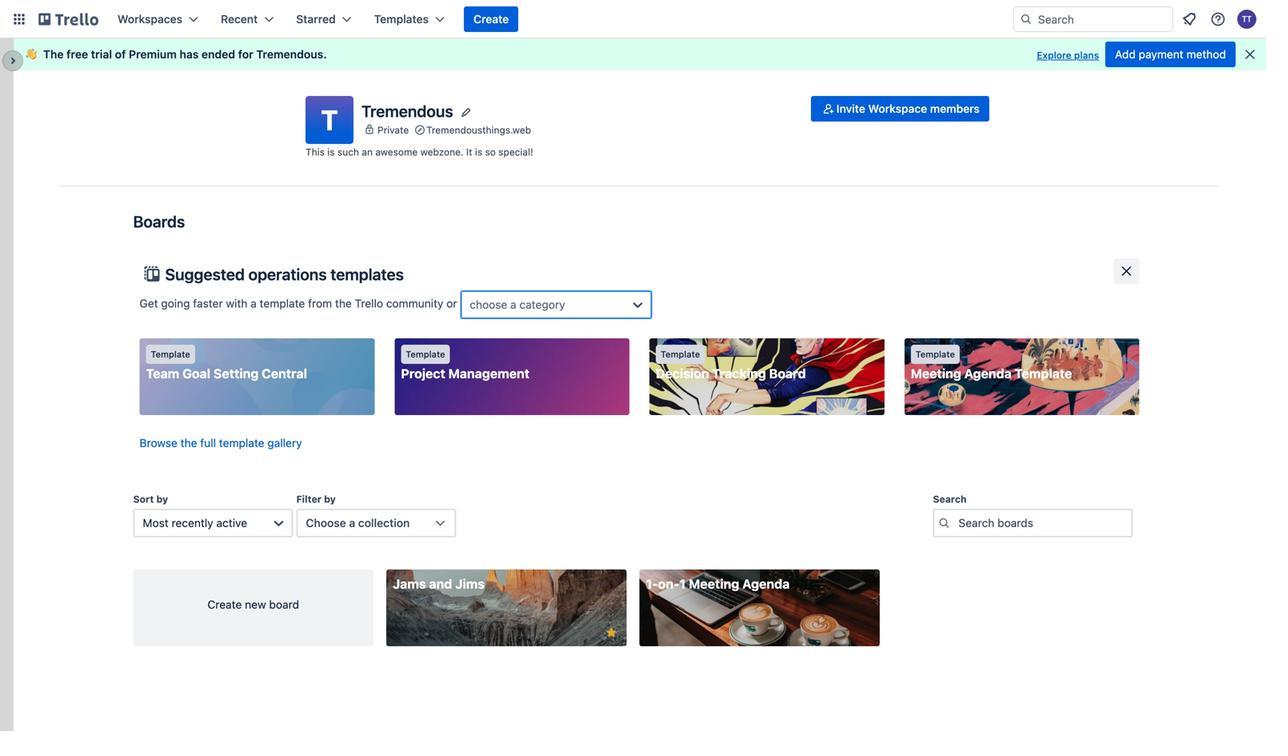 Task type: vqa. For each thing, say whether or not it's contained in the screenshot.
WORKSPACE SETTINGS
no



Task type: locate. For each thing, give the bounding box(es) containing it.
1 horizontal spatial a
[[349, 516, 355, 530]]

premium
[[129, 48, 177, 61]]

0 horizontal spatial create
[[208, 598, 242, 611]]

the
[[335, 297, 352, 310], [181, 436, 197, 450]]

open information menu image
[[1211, 11, 1227, 27]]

0 vertical spatial meeting
[[911, 366, 962, 381]]

by right sort
[[156, 494, 168, 505]]

1 horizontal spatial agenda
[[965, 366, 1012, 381]]

template project management
[[401, 349, 530, 381]]

operations
[[248, 265, 327, 284]]

1 horizontal spatial is
[[475, 146, 483, 158]]

1 vertical spatial tremendous
[[362, 101, 453, 120]]

project
[[401, 366, 445, 381]]

create
[[474, 12, 509, 26], [208, 598, 242, 611]]

1 vertical spatial agenda
[[743, 576, 790, 592]]

invite workspace members button
[[811, 96, 990, 122]]

tremendous up private
[[362, 101, 453, 120]]

by for filter by
[[324, 494, 336, 505]]

0 horizontal spatial meeting
[[689, 576, 740, 592]]

t button
[[306, 96, 354, 144]]

1-on-1 meeting agenda link
[[640, 570, 880, 646]]

choose a collection
[[306, 516, 410, 530]]

this
[[306, 146, 325, 158]]

templates button
[[365, 6, 454, 32]]

template for project
[[406, 349, 445, 360]]

2 horizontal spatial a
[[511, 298, 517, 311]]

workspace
[[869, 102, 928, 115]]

team
[[146, 366, 179, 381]]

a right with
[[251, 297, 257, 310]]

0 vertical spatial the
[[335, 297, 352, 310]]

banner
[[13, 38, 1267, 70]]

an
[[362, 146, 373, 158]]

going
[[161, 297, 190, 310]]

special!
[[499, 146, 533, 158]]

is right this
[[327, 146, 335, 158]]

a right choose at bottom
[[349, 516, 355, 530]]

search image
[[1020, 13, 1033, 26]]

agenda
[[965, 366, 1012, 381], [743, 576, 790, 592]]

add
[[1115, 48, 1136, 61]]

back to home image
[[38, 6, 98, 32]]

a inside button
[[349, 516, 355, 530]]

tremendous inside banner
[[256, 48, 323, 61]]

tremendous
[[256, 48, 323, 61], [362, 101, 453, 120]]

template right full
[[219, 436, 264, 450]]

0 vertical spatial create
[[474, 12, 509, 26]]

by
[[156, 494, 168, 505], [324, 494, 336, 505]]

agenda inside template meeting agenda template
[[965, 366, 1012, 381]]

add payment method button
[[1106, 42, 1236, 67]]

setting
[[214, 366, 259, 381]]

1 horizontal spatial create
[[474, 12, 509, 26]]

get
[[140, 297, 158, 310]]

1 vertical spatial the
[[181, 436, 197, 450]]

0 horizontal spatial by
[[156, 494, 168, 505]]

👋
[[26, 48, 37, 61]]

templates
[[331, 265, 404, 284]]

filter by
[[296, 494, 336, 505]]

the left full
[[181, 436, 197, 450]]

starred button
[[287, 6, 361, 32]]

has
[[180, 48, 199, 61]]

1 by from the left
[[156, 494, 168, 505]]

2 by from the left
[[324, 494, 336, 505]]

0 horizontal spatial tremendous
[[256, 48, 323, 61]]

template inside the template decision tracking board
[[661, 349, 700, 360]]

trello
[[355, 297, 383, 310]]

by right filter
[[324, 494, 336, 505]]

active
[[216, 516, 247, 530]]

sm image
[[821, 101, 837, 117]]

1 vertical spatial create
[[208, 598, 242, 611]]

tremendous down the starred
[[256, 48, 323, 61]]

or
[[447, 297, 457, 310]]

awesome
[[376, 146, 418, 158]]

so
[[485, 146, 496, 158]]

explore plans button
[[1037, 46, 1099, 65]]

0 notifications image
[[1180, 10, 1199, 29]]

sort by
[[133, 494, 168, 505]]

search
[[933, 494, 967, 505]]

tremendousthings.web link
[[427, 122, 531, 138]]

0 horizontal spatial agenda
[[743, 576, 790, 592]]

0 horizontal spatial is
[[327, 146, 335, 158]]

template down suggested operations templates
[[260, 297, 305, 310]]

1-
[[646, 576, 658, 592]]

such
[[338, 146, 359, 158]]

tremendousthings.web
[[427, 124, 531, 135]]

0 vertical spatial agenda
[[965, 366, 1012, 381]]

0 vertical spatial template
[[260, 297, 305, 310]]

template inside template project management
[[406, 349, 445, 360]]

the right the from at top left
[[335, 297, 352, 310]]

click to unstar this board. it will be removed from your starred list. image
[[604, 626, 619, 640]]

suggested operations templates
[[165, 265, 404, 284]]

create for create new board
[[208, 598, 242, 611]]

with
[[226, 297, 248, 310]]

gallery
[[268, 436, 302, 450]]

is right it
[[475, 146, 483, 158]]

a right the choose
[[511, 298, 517, 311]]

1 horizontal spatial meeting
[[911, 366, 962, 381]]

0 horizontal spatial the
[[181, 436, 197, 450]]

1 horizontal spatial by
[[324, 494, 336, 505]]

meeting inside template meeting agenda template
[[911, 366, 962, 381]]

1 is from the left
[[327, 146, 335, 158]]

invite workspace members
[[837, 102, 980, 115]]

template inside template team goal setting central
[[151, 349, 190, 360]]

terry turtle (terryturtle) image
[[1238, 10, 1257, 29]]

get going faster with a template from the trello community or
[[140, 297, 460, 310]]

template
[[260, 297, 305, 310], [219, 436, 264, 450]]

1 horizontal spatial the
[[335, 297, 352, 310]]

meeting
[[911, 366, 962, 381], [689, 576, 740, 592]]

board
[[769, 366, 806, 381]]

template
[[151, 349, 190, 360], [406, 349, 445, 360], [661, 349, 700, 360], [916, 349, 955, 360], [1015, 366, 1072, 381]]

faster
[[193, 297, 223, 310]]

this is such an awesome webzone. it is so special!
[[306, 146, 533, 158]]

create inside button
[[474, 12, 509, 26]]

of
[[115, 48, 126, 61]]

1 vertical spatial meeting
[[689, 576, 740, 592]]

plans
[[1075, 50, 1099, 61]]

0 vertical spatial tremendous
[[256, 48, 323, 61]]

template decision tracking board
[[656, 349, 806, 381]]

choose
[[306, 516, 346, 530]]

the
[[43, 48, 64, 61]]

category
[[520, 298, 565, 311]]



Task type: describe. For each thing, give the bounding box(es) containing it.
ended
[[202, 48, 235, 61]]

collection
[[358, 516, 410, 530]]

new
[[245, 598, 266, 611]]

choose
[[470, 298, 508, 311]]

explore plans
[[1037, 50, 1099, 61]]

explore
[[1037, 50, 1072, 61]]

most
[[143, 516, 169, 530]]

boards
[[133, 212, 185, 231]]

browse the full template gallery link
[[140, 436, 302, 450]]

browse the full template gallery
[[140, 436, 302, 450]]

1-on-1 meeting agenda
[[646, 576, 790, 592]]

community
[[386, 297, 444, 310]]

browse
[[140, 436, 178, 450]]

starred
[[296, 12, 336, 26]]

jims
[[455, 576, 485, 592]]

from
[[308, 297, 332, 310]]

on-
[[658, 576, 680, 592]]

1 horizontal spatial tremendous
[[362, 101, 453, 120]]

decision
[[656, 366, 709, 381]]

full
[[200, 436, 216, 450]]

jams and jims
[[393, 576, 485, 592]]

recent button
[[211, 6, 283, 32]]

create new board
[[208, 598, 299, 611]]

private
[[378, 124, 409, 135]]

and
[[429, 576, 452, 592]]

.
[[323, 48, 327, 61]]

wave image
[[26, 47, 37, 62]]

free
[[67, 48, 88, 61]]

board
[[269, 598, 299, 611]]

management
[[449, 366, 530, 381]]

1 vertical spatial template
[[219, 436, 264, 450]]

template for team
[[151, 349, 190, 360]]

1
[[680, 576, 686, 592]]

Search text field
[[933, 509, 1133, 538]]

sort
[[133, 494, 154, 505]]

0 horizontal spatial a
[[251, 297, 257, 310]]

by for sort by
[[156, 494, 168, 505]]

template meeting agenda template
[[911, 349, 1072, 381]]

goal
[[183, 366, 210, 381]]

templates
[[374, 12, 429, 26]]

create for create
[[474, 12, 509, 26]]

suggested
[[165, 265, 245, 284]]

for
[[238, 48, 253, 61]]

a for choose a category
[[511, 298, 517, 311]]

tracking
[[712, 366, 766, 381]]

choose a collection button
[[296, 509, 456, 538]]

method
[[1187, 48, 1227, 61]]

template for meeting
[[916, 349, 955, 360]]

recently
[[172, 516, 213, 530]]

central
[[262, 366, 307, 381]]

a for choose a collection
[[349, 516, 355, 530]]

most recently active
[[143, 516, 247, 530]]

banner containing 👋
[[13, 38, 1267, 70]]

payment
[[1139, 48, 1184, 61]]

recent
[[221, 12, 258, 26]]

workspaces
[[118, 12, 182, 26]]

add payment method
[[1115, 48, 1227, 61]]

agenda inside "link"
[[743, 576, 790, 592]]

webzone.
[[421, 146, 464, 158]]

primary element
[[0, 0, 1267, 38]]

meeting inside "link"
[[689, 576, 740, 592]]

trial
[[91, 48, 112, 61]]

Search field
[[1014, 6, 1174, 32]]

filter
[[296, 494, 322, 505]]

invite
[[837, 102, 866, 115]]

create button
[[464, 6, 519, 32]]

workspaces button
[[108, 6, 208, 32]]

members
[[930, 102, 980, 115]]

choose a category
[[470, 298, 565, 311]]

jams
[[393, 576, 426, 592]]

t
[[321, 103, 338, 136]]

template for decision
[[661, 349, 700, 360]]

template team goal setting central
[[146, 349, 307, 381]]

it
[[466, 146, 472, 158]]

2 is from the left
[[475, 146, 483, 158]]

👋 the free trial of premium has ended for tremendous .
[[26, 48, 327, 61]]



